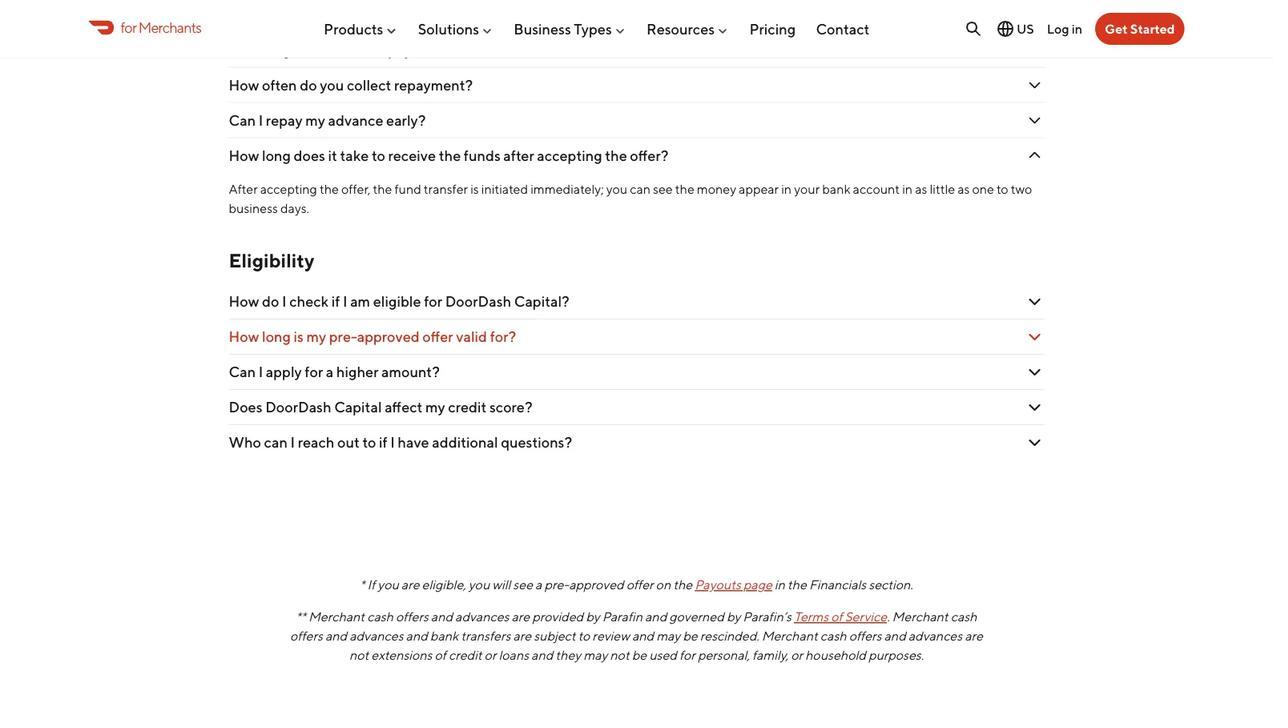 Task type: locate. For each thing, give the bounding box(es) containing it.
2 vertical spatial doordash
[[265, 399, 332, 417]]

1 horizontal spatial is
[[471, 182, 479, 197]]

2 does from the top
[[294, 147, 325, 164]]

0 horizontal spatial merchant
[[309, 610, 365, 626]]

2 vertical spatial do
[[262, 294, 279, 311]]

1 horizontal spatial approved
[[569, 578, 624, 593]]

long up days.
[[262, 147, 291, 164]]

0 vertical spatial capital
[[423, 6, 471, 23]]

to for how long does it take to pay back the advance?
[[372, 41, 386, 59]]

of
[[832, 610, 843, 626], [435, 649, 446, 664]]

1 horizontal spatial offers
[[396, 610, 429, 626]]

pre- up can i apply for a higher amount?
[[329, 329, 357, 346]]

valid
[[456, 329, 488, 346]]

*
[[360, 578, 365, 593]]

business
[[229, 201, 278, 216]]

0 horizontal spatial offers
[[290, 630, 323, 645]]

1 vertical spatial do
[[300, 77, 317, 94]]

can
[[229, 112, 256, 129], [229, 364, 256, 381]]

2 vertical spatial my
[[426, 399, 446, 417]]

is
[[471, 182, 479, 197], [294, 329, 304, 346]]

to inside after accepting the offer, the fund transfer is initiated immediately; you can see the money appear in your bank account in as little as one to two business days.
[[997, 182, 1009, 197]]

2 horizontal spatial merchant
[[893, 610, 949, 626]]

cash
[[367, 610, 394, 626], [951, 610, 978, 626], [821, 630, 847, 645]]

0 vertical spatial do
[[262, 6, 279, 23]]

for?
[[490, 329, 516, 346]]

you right the if
[[378, 578, 399, 593]]

who
[[229, 435, 261, 452]]

take up offer,
[[340, 147, 369, 164]]

bank inside after accepting the offer, the fund transfer is initiated immediately; you can see the money appear in your bank account in as little as one to two business days.
[[823, 182, 851, 197]]

offer
[[423, 329, 454, 346], [627, 578, 654, 593]]

for right used
[[680, 649, 696, 664]]

2 horizontal spatial cash
[[951, 610, 978, 626]]

in right log
[[1073, 21, 1083, 36]]

doordash
[[354, 6, 420, 23], [446, 294, 512, 311], [265, 399, 332, 417]]

bank left 'transfers'
[[430, 630, 459, 645]]

business types
[[514, 20, 612, 37]]

1 chevron down image from the top
[[1026, 5, 1045, 25]]

chevron down image for receive
[[1026, 146, 1045, 166]]

advances for are
[[455, 610, 509, 626]]

1 vertical spatial of
[[435, 649, 446, 664]]

offers down **
[[290, 630, 323, 645]]

1 vertical spatial it
[[328, 147, 337, 164]]

not
[[349, 649, 369, 664], [610, 649, 630, 664]]

merchant right **
[[309, 610, 365, 626]]

0 horizontal spatial if
[[332, 294, 340, 311]]

0 horizontal spatial may
[[584, 649, 608, 664]]

can right who
[[264, 435, 288, 452]]

how often do you collect repayment?
[[229, 77, 476, 94]]

1 vertical spatial take
[[340, 147, 369, 164]]

not left extensions
[[349, 649, 369, 664]]

0 horizontal spatial a
[[326, 364, 334, 381]]

2 can from the top
[[229, 364, 256, 381]]

to inside . merchant cash offers and advances and bank transfers are subject to review and may be rescinded. merchant cash offers and advances are not extensions of credit or loans and they may not be used for personal, family, or household purposes.
[[579, 630, 590, 645]]

days.
[[281, 201, 309, 216]]

see right will
[[513, 578, 533, 593]]

2 take from the top
[[340, 147, 369, 164]]

1 horizontal spatial if
[[379, 435, 388, 452]]

5 chevron down image from the top
[[1026, 363, 1045, 383]]

0 horizontal spatial can
[[264, 435, 288, 452]]

2 how from the top
[[229, 41, 259, 59]]

0 horizontal spatial be
[[632, 649, 647, 664]]

bank inside . merchant cash offers and advances and bank transfers are subject to review and may be rescinded. merchant cash offers and advances are not extensions of credit or loans and they may not be used for personal, family, or household purposes.
[[430, 630, 459, 645]]

0 vertical spatial be
[[683, 630, 698, 645]]

you right immediately;
[[607, 182, 628, 197]]

contact link
[[817, 14, 870, 44]]

collect
[[347, 77, 392, 94]]

little
[[930, 182, 956, 197]]

1 horizontal spatial cash
[[821, 630, 847, 645]]

cash down the if
[[367, 610, 394, 626]]

1 horizontal spatial may
[[657, 630, 681, 645]]

merchant up family,
[[762, 630, 818, 645]]

advances up 'transfers'
[[455, 610, 509, 626]]

repay down often
[[266, 112, 303, 129]]

how do i check if i am eligible for doordash capital?
[[229, 294, 570, 311]]

or right family,
[[791, 649, 803, 664]]

to
[[372, 41, 386, 59], [372, 147, 386, 164], [997, 182, 1009, 197], [363, 435, 376, 452], [579, 630, 590, 645]]

terms of service link
[[795, 610, 888, 626]]

1 horizontal spatial can
[[630, 182, 651, 197]]

appear
[[739, 182, 779, 197]]

0 vertical spatial does
[[294, 41, 325, 59]]

long
[[262, 41, 291, 59], [262, 147, 291, 164], [262, 329, 291, 346]]

1 or from the left
[[485, 649, 497, 664]]

1 horizontal spatial as
[[958, 182, 970, 197]]

4 chevron down image from the top
[[1026, 399, 1045, 418]]

started
[[1131, 21, 1176, 36]]

doordash up how long does it take to pay back the advance?
[[354, 6, 420, 23]]

back
[[415, 41, 446, 59]]

advances up extensions
[[350, 630, 404, 645]]

1 horizontal spatial or
[[791, 649, 803, 664]]

0 horizontal spatial see
[[513, 578, 533, 593]]

1 vertical spatial if
[[379, 435, 388, 452]]

approved up the ** merchant cash offers and advances are provided by parafin and governed by parafin's terms of service
[[569, 578, 624, 593]]

1 vertical spatial can
[[264, 435, 288, 452]]

2 long from the top
[[262, 147, 291, 164]]

chevron down image
[[1026, 76, 1045, 95], [1026, 111, 1045, 130], [1026, 146, 1045, 166], [1026, 328, 1045, 347], [1026, 363, 1045, 383], [1026, 434, 1045, 453]]

to left pay
[[372, 41, 386, 59]]

0 horizontal spatial or
[[485, 649, 497, 664]]

how do i repay the doordash capital advance?
[[229, 6, 537, 23]]

as left one
[[958, 182, 970, 197]]

often
[[262, 77, 297, 94]]

or
[[485, 649, 497, 664], [791, 649, 803, 664]]

offer left valid
[[423, 329, 454, 346]]

2 horizontal spatial doordash
[[446, 294, 512, 311]]

chevron down image for offer
[[1026, 328, 1045, 347]]

how
[[229, 6, 259, 23], [229, 41, 259, 59], [229, 77, 259, 94], [229, 147, 259, 164], [229, 294, 259, 311], [229, 329, 259, 346]]

capital down higher
[[334, 399, 382, 417]]

1 horizontal spatial bank
[[823, 182, 851, 197]]

offers down service
[[850, 630, 882, 645]]

do right often
[[300, 77, 317, 94]]

is right transfer
[[471, 182, 479, 197]]

do for check
[[262, 294, 279, 311]]

to down the ** merchant cash offers and advances are provided by parafin and governed by parafin's terms of service
[[579, 630, 590, 645]]

1 vertical spatial does
[[294, 147, 325, 164]]

parafin
[[603, 610, 643, 626]]

0 vertical spatial may
[[657, 630, 681, 645]]

do left check
[[262, 294, 279, 311]]

governed
[[670, 610, 725, 626]]

see
[[654, 182, 673, 197], [513, 578, 533, 593]]

my down check
[[307, 329, 326, 346]]

the
[[329, 6, 351, 23], [449, 41, 471, 59], [439, 147, 461, 164], [605, 147, 628, 164], [320, 182, 339, 197], [373, 182, 392, 197], [676, 182, 695, 197], [674, 578, 693, 593], [788, 578, 807, 593]]

after
[[504, 147, 535, 164]]

1 how from the top
[[229, 6, 259, 23]]

0 horizontal spatial not
[[349, 649, 369, 664]]

offers for ** merchant cash offers and advances are provided by parafin and governed by parafin's terms of service
[[396, 610, 429, 626]]

5 how from the top
[[229, 294, 259, 311]]

one
[[973, 182, 995, 197]]

0 horizontal spatial is
[[294, 329, 304, 346]]

accepting inside after accepting the offer, the fund transfer is initiated immediately; you can see the money appear in your bank account in as little as one to two business days.
[[260, 182, 317, 197]]

1 vertical spatial bank
[[430, 630, 459, 645]]

1 horizontal spatial doordash
[[354, 6, 420, 23]]

be down governed
[[683, 630, 698, 645]]

bank
[[823, 182, 851, 197], [430, 630, 459, 645]]

my right the 'affect'
[[426, 399, 446, 417]]

purposes.
[[869, 649, 925, 664]]

0 vertical spatial is
[[471, 182, 479, 197]]

by up review
[[586, 610, 600, 626]]

0 vertical spatial can
[[229, 112, 256, 129]]

how for how long does it take to pay back the advance?
[[229, 41, 259, 59]]

1 horizontal spatial a
[[536, 578, 542, 593]]

of right terms
[[832, 610, 843, 626]]

advances for and
[[350, 630, 404, 645]]

is down check
[[294, 329, 304, 346]]

2 vertical spatial long
[[262, 329, 291, 346]]

does doordash capital affect my credit score?
[[229, 399, 536, 417]]

for right apply
[[305, 364, 323, 381]]

it for receive
[[328, 147, 337, 164]]

0 horizontal spatial capital
[[334, 399, 382, 417]]

personal,
[[698, 649, 750, 664]]

receive
[[388, 147, 436, 164]]

repay up often
[[290, 6, 326, 23]]

4 chevron down image from the top
[[1026, 328, 1045, 347]]

1 not from the left
[[349, 649, 369, 664]]

how for how do i repay the doordash capital advance?
[[229, 6, 259, 23]]

solutions link
[[418, 14, 494, 44]]

1 as from the left
[[916, 182, 928, 197]]

0 vertical spatial it
[[328, 41, 337, 59]]

1 vertical spatial long
[[262, 147, 291, 164]]

may down review
[[584, 649, 608, 664]]

chevron down image
[[1026, 5, 1045, 25], [1026, 41, 1045, 60], [1026, 293, 1045, 312], [1026, 399, 1045, 418]]

0 vertical spatial bank
[[823, 182, 851, 197]]

credit
[[448, 399, 487, 417], [449, 649, 482, 664]]

a right will
[[536, 578, 542, 593]]

to left receive
[[372, 147, 386, 164]]

approved
[[357, 329, 420, 346], [569, 578, 624, 593]]

after
[[229, 182, 258, 197]]

how for how do i check if i am eligible for doordash capital?
[[229, 294, 259, 311]]

1 long from the top
[[262, 41, 291, 59]]

merchant right .
[[893, 610, 949, 626]]

1 horizontal spatial not
[[610, 649, 630, 664]]

3 long from the top
[[262, 329, 291, 346]]

advances up purposes.
[[909, 630, 963, 645]]

do up often
[[262, 6, 279, 23]]

1 horizontal spatial offer
[[627, 578, 654, 593]]

0 vertical spatial can
[[630, 182, 651, 197]]

1 does from the top
[[294, 41, 325, 59]]

a left higher
[[326, 364, 334, 381]]

1 it from the top
[[328, 41, 337, 59]]

may up used
[[657, 630, 681, 645]]

of right extensions
[[435, 649, 446, 664]]

my for advance
[[306, 112, 325, 129]]

it down can i repay my advance early?
[[328, 147, 337, 164]]

do
[[262, 6, 279, 23], [300, 77, 317, 94], [262, 294, 279, 311]]

be left used
[[632, 649, 647, 664]]

take down products
[[340, 41, 369, 59]]

as left little
[[916, 182, 928, 197]]

my
[[306, 112, 325, 129], [307, 329, 326, 346], [426, 399, 446, 417]]

1 take from the top
[[340, 41, 369, 59]]

can down the 'offer?' on the top of the page
[[630, 182, 651, 197]]

1 vertical spatial be
[[632, 649, 647, 664]]

3 chevron down image from the top
[[1026, 293, 1045, 312]]

am
[[350, 294, 370, 311]]

does for receive
[[294, 147, 325, 164]]

accepting up immediately;
[[537, 147, 603, 164]]

account
[[854, 182, 900, 197]]

2 not from the left
[[610, 649, 630, 664]]

0 vertical spatial approved
[[357, 329, 420, 346]]

does for pay
[[294, 41, 325, 59]]

and
[[431, 610, 453, 626], [645, 610, 667, 626], [325, 630, 347, 645], [406, 630, 428, 645], [632, 630, 654, 645], [885, 630, 907, 645], [532, 649, 553, 664]]

0 horizontal spatial bank
[[430, 630, 459, 645]]

offers up extensions
[[396, 610, 429, 626]]

0 vertical spatial if
[[332, 294, 340, 311]]

1 horizontal spatial be
[[683, 630, 698, 645]]

0 vertical spatial my
[[306, 112, 325, 129]]

for left merchants in the left top of the page
[[121, 19, 136, 36]]

long up often
[[262, 41, 291, 59]]

if
[[332, 294, 340, 311], [379, 435, 388, 452]]

credit down 'transfers'
[[449, 649, 482, 664]]

3 chevron down image from the top
[[1026, 146, 1045, 166]]

0 horizontal spatial accepting
[[260, 182, 317, 197]]

1 vertical spatial advance?
[[474, 41, 537, 59]]

in right account
[[903, 182, 913, 197]]

loans
[[499, 649, 529, 664]]

6 how from the top
[[229, 329, 259, 346]]

0 vertical spatial take
[[340, 41, 369, 59]]

doordash up valid
[[446, 294, 512, 311]]

cash up household
[[821, 630, 847, 645]]

see down the 'offer?' on the top of the page
[[654, 182, 673, 197]]

by
[[586, 610, 600, 626], [727, 610, 741, 626]]

offer left on
[[627, 578, 654, 593]]

1 vertical spatial accepting
[[260, 182, 317, 197]]

it down products
[[328, 41, 337, 59]]

if left 'am'
[[332, 294, 340, 311]]

reach
[[298, 435, 335, 452]]

my left advance
[[306, 112, 325, 129]]

us
[[1017, 21, 1035, 36]]

can up after
[[229, 112, 256, 129]]

or down 'transfers'
[[485, 649, 497, 664]]

as
[[916, 182, 928, 197], [958, 182, 970, 197]]

1 horizontal spatial of
[[832, 610, 843, 626]]

does up often
[[294, 41, 325, 59]]

0 horizontal spatial advances
[[350, 630, 404, 645]]

6 chevron down image from the top
[[1026, 434, 1045, 453]]

your
[[795, 182, 820, 197]]

4 how from the top
[[229, 147, 259, 164]]

can
[[630, 182, 651, 197], [264, 435, 288, 452]]

1 horizontal spatial advances
[[455, 610, 509, 626]]

**
[[296, 610, 306, 626]]

log in
[[1048, 21, 1083, 36]]

0 horizontal spatial doordash
[[265, 399, 332, 417]]

cash right .
[[951, 610, 978, 626]]

how long does it take to receive the funds after accepting the offer?
[[229, 147, 669, 164]]

in right the 'page'
[[775, 578, 786, 593]]

long up apply
[[262, 329, 291, 346]]

can for can i repay my advance early?
[[229, 112, 256, 129]]

2 it from the top
[[328, 147, 337, 164]]

not down review
[[610, 649, 630, 664]]

chevron down image for amount?
[[1026, 363, 1045, 383]]

0 horizontal spatial offer
[[423, 329, 454, 346]]

you inside after accepting the offer, the fund transfer is initiated immediately; you can see the money appear in your bank account in as little as one to two business days.
[[607, 182, 628, 197]]

capital up back on the left of page
[[423, 6, 471, 23]]

2 or from the left
[[791, 649, 803, 664]]

to right out
[[363, 435, 376, 452]]

2 by from the left
[[727, 610, 741, 626]]

cash for ** merchant cash offers and advances are provided by parafin and governed by parafin's terms of service
[[367, 610, 394, 626]]

0 vertical spatial credit
[[448, 399, 487, 417]]

chevron down image for if
[[1026, 434, 1045, 453]]

0 horizontal spatial cash
[[367, 610, 394, 626]]

accepting up days.
[[260, 182, 317, 197]]

to left two
[[997, 182, 1009, 197]]

1 horizontal spatial pre-
[[545, 578, 569, 593]]

higher
[[337, 364, 379, 381]]

does down can i repay my advance early?
[[294, 147, 325, 164]]

pre-
[[329, 329, 357, 346], [545, 578, 569, 593]]

0 vertical spatial long
[[262, 41, 291, 59]]

0 horizontal spatial approved
[[357, 329, 420, 346]]

bank right your
[[823, 182, 851, 197]]

can up does
[[229, 364, 256, 381]]

0 horizontal spatial of
[[435, 649, 446, 664]]

0 horizontal spatial by
[[586, 610, 600, 626]]

it
[[328, 41, 337, 59], [328, 147, 337, 164]]

i left apply
[[259, 364, 263, 381]]

credit up additional
[[448, 399, 487, 417]]

household
[[806, 649, 867, 664]]

0 horizontal spatial pre-
[[329, 329, 357, 346]]

i left check
[[282, 294, 287, 311]]

apply
[[266, 364, 302, 381]]

approved down eligible
[[357, 329, 420, 346]]

can i apply for a higher amount?
[[229, 364, 443, 381]]

1 can from the top
[[229, 112, 256, 129]]

2 credit from the top
[[449, 649, 482, 664]]

do for repay
[[262, 6, 279, 23]]

used
[[650, 649, 677, 664]]

you left will
[[469, 578, 490, 593]]

1 vertical spatial capital
[[334, 399, 382, 417]]

in left your
[[782, 182, 792, 197]]

1 horizontal spatial by
[[727, 610, 741, 626]]

0 vertical spatial offer
[[423, 329, 454, 346]]

advance
[[328, 112, 384, 129]]

1 vertical spatial credit
[[449, 649, 482, 664]]

0 vertical spatial see
[[654, 182, 673, 197]]

1 vertical spatial can
[[229, 364, 256, 381]]

2 chevron down image from the top
[[1026, 41, 1045, 60]]

0 horizontal spatial as
[[916, 182, 928, 197]]

the down solutions
[[449, 41, 471, 59]]

3 how from the top
[[229, 77, 259, 94]]

1 vertical spatial a
[[536, 578, 542, 593]]

types
[[574, 20, 612, 37]]

advance?
[[474, 6, 537, 23], [474, 41, 537, 59]]

pay
[[388, 41, 412, 59]]

1 vertical spatial repay
[[266, 112, 303, 129]]



Task type: vqa. For each thing, say whether or not it's contained in the screenshot.
order
no



Task type: describe. For each thing, give the bounding box(es) containing it.
who can i reach out to if i have additional questions?
[[229, 435, 573, 452]]

take for receive
[[340, 147, 369, 164]]

pricing
[[750, 20, 796, 37]]

money
[[697, 182, 737, 197]]

eligible,
[[422, 578, 466, 593]]

for right eligible
[[424, 294, 443, 311]]

amount?
[[382, 364, 440, 381]]

two
[[1012, 182, 1033, 197]]

the left money
[[676, 182, 695, 197]]

out
[[338, 435, 360, 452]]

1 vertical spatial see
[[513, 578, 533, 593]]

of inside . merchant cash offers and advances and bank transfers are subject to review and may be rescinded. merchant cash offers and advances are not extensions of credit or loans and they may not be used for personal, family, or household purposes.
[[435, 649, 446, 664]]

on
[[656, 578, 671, 593]]

service
[[846, 610, 888, 626]]

transfers
[[461, 630, 511, 645]]

eligible
[[373, 294, 421, 311]]

credit inside . merchant cash offers and advances and bank transfers are subject to review and may be rescinded. merchant cash offers and advances are not extensions of credit or loans and they may not be used for personal, family, or household purposes.
[[449, 649, 482, 664]]

how long is my pre-approved offer valid for?
[[229, 329, 516, 346]]

immediately;
[[531, 182, 604, 197]]

i left have
[[391, 435, 395, 452]]

rescinded.
[[701, 630, 760, 645]]

the right on
[[674, 578, 693, 593]]

get
[[1106, 21, 1129, 36]]

business types link
[[514, 14, 627, 44]]

long for how long does it take to pay back the advance?
[[262, 41, 291, 59]]

1 credit from the top
[[448, 399, 487, 417]]

funds
[[464, 147, 501, 164]]

merchant for .
[[893, 610, 949, 626]]

it for pay
[[328, 41, 337, 59]]

review
[[593, 630, 630, 645]]

long for how long does it take to receive the funds after accepting the offer?
[[262, 147, 291, 164]]

the left the 'offer?' on the top of the page
[[605, 147, 628, 164]]

they
[[556, 649, 581, 664]]

for merchants link
[[89, 17, 201, 38]]

questions?
[[501, 435, 573, 452]]

payouts
[[695, 578, 741, 593]]

take for pay
[[340, 41, 369, 59]]

payouts page link
[[695, 578, 773, 593]]

terms
[[795, 610, 829, 626]]

can i repay my advance early?
[[229, 112, 426, 129]]

** merchant cash offers and advances are provided by parafin and governed by parafin's terms of service
[[296, 610, 888, 626]]

0 vertical spatial advance?
[[474, 6, 537, 23]]

fund
[[395, 182, 422, 197]]

section.
[[869, 578, 914, 593]]

how for how often do you collect repayment?
[[229, 77, 259, 94]]

can for can i apply for a higher amount?
[[229, 364, 256, 381]]

i down often
[[259, 112, 263, 129]]

0 vertical spatial of
[[832, 610, 843, 626]]

* if you are eligible, you will see a pre-approved offer on the payouts page in the financials section.
[[360, 578, 914, 593]]

1 vertical spatial doordash
[[446, 294, 512, 311]]

to for who can i reach out to if i have additional questions?
[[363, 435, 376, 452]]

eligibility
[[229, 250, 315, 273]]

long for how long is my pre-approved offer valid for?
[[262, 329, 291, 346]]

1 by from the left
[[586, 610, 600, 626]]

1 vertical spatial offer
[[627, 578, 654, 593]]

i left products
[[282, 6, 287, 23]]

chevron down image for how long does it take to pay back the advance?
[[1026, 41, 1045, 60]]

0 vertical spatial a
[[326, 364, 334, 381]]

0 vertical spatial accepting
[[537, 147, 603, 164]]

capital?
[[515, 294, 570, 311]]

chevron down image for how do i check if i am eligible for doordash capital?
[[1026, 293, 1045, 312]]

resources link
[[647, 14, 730, 44]]

subject
[[534, 630, 576, 645]]

how for how long does it take to receive the funds after accepting the offer?
[[229, 147, 259, 164]]

the left offer,
[[320, 182, 339, 197]]

contact
[[817, 20, 870, 37]]

resources
[[647, 20, 715, 37]]

1 vertical spatial approved
[[569, 578, 624, 593]]

can inside after accepting the offer, the fund transfer is initiated immediately; you can see the money appear in your bank account in as little as one to two business days.
[[630, 182, 651, 197]]

offer,
[[342, 182, 371, 197]]

.
[[888, 610, 890, 626]]

0 vertical spatial repay
[[290, 6, 326, 23]]

parafin's
[[744, 610, 792, 626]]

the left fund
[[373, 182, 392, 197]]

you up can i repay my advance early?
[[320, 77, 344, 94]]

is inside after accepting the offer, the fund transfer is initiated immediately; you can see the money appear in your bank account in as little as one to two business days.
[[471, 182, 479, 197]]

the up how long does it take to pay back the advance?
[[329, 6, 351, 23]]

merchants
[[138, 19, 201, 36]]

financials
[[810, 578, 867, 593]]

1 vertical spatial is
[[294, 329, 304, 346]]

provided
[[533, 610, 584, 626]]

check
[[290, 294, 329, 311]]

1 horizontal spatial capital
[[423, 6, 471, 23]]

. merchant cash offers and advances and bank transfers are subject to review and may be rescinded. merchant cash offers and advances are not extensions of credit or loans and they may not be used for personal, family, or household purposes.
[[290, 610, 984, 664]]

merchant for **
[[309, 610, 365, 626]]

extensions
[[371, 649, 432, 664]]

the up terms
[[788, 578, 807, 593]]

chevron down image for does doordash capital affect my credit score?
[[1026, 399, 1045, 418]]

affect
[[385, 399, 423, 417]]

solutions
[[418, 20, 479, 37]]

2 as from the left
[[958, 182, 970, 197]]

the left funds
[[439, 147, 461, 164]]

1 horizontal spatial merchant
[[762, 630, 818, 645]]

how long does it take to pay back the advance?
[[229, 41, 537, 59]]

log in link
[[1048, 21, 1083, 36]]

1 chevron down image from the top
[[1026, 76, 1045, 95]]

1 vertical spatial may
[[584, 649, 608, 664]]

offer?
[[630, 147, 669, 164]]

early?
[[386, 112, 426, 129]]

family,
[[753, 649, 789, 664]]

chevron down image for how do i repay the doordash capital advance?
[[1026, 5, 1045, 25]]

globe line image
[[997, 19, 1016, 38]]

offers for . merchant cash offers and advances and bank transfers are subject to review and may be rescinded. merchant cash offers and advances are not extensions of credit or loans and they may not be used for personal, family, or household purposes.
[[290, 630, 323, 645]]

i left the reach
[[291, 435, 295, 452]]

will
[[493, 578, 511, 593]]

to for how long does it take to receive the funds after accepting the offer?
[[372, 147, 386, 164]]

for merchants
[[121, 19, 201, 36]]

0 vertical spatial pre-
[[329, 329, 357, 346]]

0 vertical spatial doordash
[[354, 6, 420, 23]]

have
[[398, 435, 430, 452]]

does
[[229, 399, 263, 417]]

2 horizontal spatial advances
[[909, 630, 963, 645]]

my for pre-
[[307, 329, 326, 346]]

after accepting the offer, the fund transfer is initiated immediately; you can see the money appear in your bank account in as little as one to two business days.
[[229, 182, 1033, 216]]

products
[[324, 20, 384, 37]]

for inside . merchant cash offers and advances and bank transfers are subject to review and may be rescinded. merchant cash offers and advances are not extensions of credit or loans and they may not be used for personal, family, or household purposes.
[[680, 649, 696, 664]]

log
[[1048, 21, 1070, 36]]

1 vertical spatial pre-
[[545, 578, 569, 593]]

2 horizontal spatial offers
[[850, 630, 882, 645]]

2 chevron down image from the top
[[1026, 111, 1045, 130]]

initiated
[[482, 182, 528, 197]]

repayment?
[[394, 77, 473, 94]]

products link
[[324, 14, 398, 44]]

i left 'am'
[[343, 294, 348, 311]]

if
[[368, 578, 375, 593]]

how for how long is my pre-approved offer valid for?
[[229, 329, 259, 346]]

cash for . merchant cash offers and advances and bank transfers are subject to review and may be rescinded. merchant cash offers and advances are not extensions of credit or loans and they may not be used for personal, family, or household purposes.
[[951, 610, 978, 626]]

see inside after accepting the offer, the fund transfer is initiated immediately; you can see the money appear in your bank account in as little as one to two business days.
[[654, 182, 673, 197]]

score?
[[490, 399, 533, 417]]



